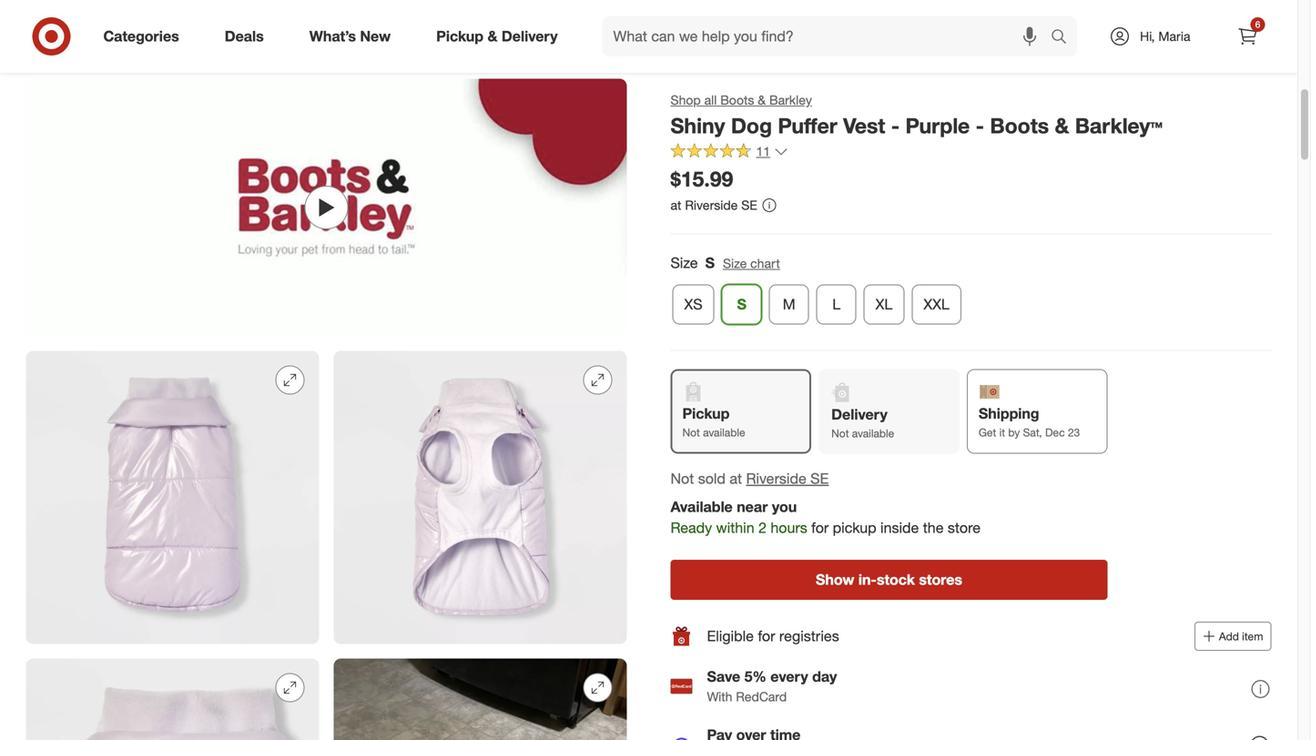 Task type: vqa. For each thing, say whether or not it's contained in the screenshot.
bottommost Riverside
yes



Task type: locate. For each thing, give the bounding box(es) containing it.
-
[[892, 113, 900, 138], [976, 113, 985, 138]]

0 vertical spatial &
[[488, 27, 498, 45]]

you
[[772, 498, 797, 516]]

2
[[759, 519, 767, 537]]

0 vertical spatial at
[[671, 197, 682, 213]]

s left size chart button
[[706, 254, 715, 272]]

search button
[[1043, 16, 1087, 60]]

riverside
[[685, 197, 738, 213], [746, 470, 807, 488]]

1 vertical spatial at
[[730, 470, 742, 488]]

for
[[812, 519, 829, 537], [758, 628, 776, 646]]

shiny dog puffer vest - purple - boots & barkley™, 3 of 12 image
[[26, 351, 319, 645]]

1 vertical spatial s
[[737, 296, 747, 313]]

s
[[706, 254, 715, 272], [737, 296, 747, 313]]

0 horizontal spatial &
[[488, 27, 498, 45]]

se down 11
[[742, 197, 758, 213]]

group
[[669, 253, 1272, 332]]

at right sold
[[730, 470, 742, 488]]

group containing size
[[669, 253, 1272, 332]]

size s size chart
[[671, 254, 780, 272]]

sold
[[698, 470, 726, 488]]

xl
[[876, 296, 893, 313]]

not for delivery
[[832, 427, 849, 440]]

not
[[683, 426, 700, 439], [832, 427, 849, 440], [671, 470, 694, 488]]

within
[[716, 519, 755, 537]]

0 horizontal spatial pickup
[[436, 27, 484, 45]]

available near you ready within 2 hours for pickup inside the store
[[671, 498, 981, 537]]

1 vertical spatial &
[[758, 92, 766, 108]]

day
[[813, 668, 837, 686]]

not inside delivery not available
[[832, 427, 849, 440]]

1 vertical spatial pickup
[[683, 405, 730, 423]]

at down the $15.99
[[671, 197, 682, 213]]

barkley
[[770, 92, 812, 108]]

shiny dog puffer vest - purple - boots & barkley™, 5 of 12 image
[[26, 659, 319, 741]]

not inside pickup not available
[[683, 426, 700, 439]]

se
[[742, 197, 758, 213], [811, 470, 829, 488]]

not sold at riverside se
[[671, 470, 829, 488]]

1 vertical spatial boots
[[991, 113, 1050, 138]]

shop
[[671, 92, 701, 108]]

not up sold
[[683, 426, 700, 439]]

0 vertical spatial riverside
[[685, 197, 738, 213]]

0 horizontal spatial for
[[758, 628, 776, 646]]

xl link
[[864, 285, 905, 325]]

purple
[[906, 113, 970, 138]]

maria
[[1159, 28, 1191, 44]]

shiny
[[671, 113, 726, 138]]

m link
[[769, 285, 809, 325]]

pickup right new at the left
[[436, 27, 484, 45]]

riverside down the $15.99
[[685, 197, 738, 213]]

shiny dog puffer vest - purple - boots & barkley™, 4 of 12 image
[[334, 351, 627, 645]]

riverside up "you"
[[746, 470, 807, 488]]

pickup up sold
[[683, 405, 730, 423]]

5%
[[745, 668, 767, 686]]

11
[[757, 144, 771, 160]]

delivery not available
[[832, 406, 895, 440]]

pickup inside pickup not available
[[683, 405, 730, 423]]

at
[[671, 197, 682, 213], [730, 470, 742, 488]]

1 horizontal spatial delivery
[[832, 406, 888, 424]]

- right purple
[[976, 113, 985, 138]]

2 vertical spatial &
[[1055, 113, 1070, 138]]

1 horizontal spatial &
[[758, 92, 766, 108]]

inside
[[881, 519, 919, 537]]

redcard
[[736, 689, 787, 705]]

available inside pickup not available
[[703, 426, 746, 439]]

size left chart
[[723, 255, 747, 271]]

available inside delivery not available
[[852, 427, 895, 440]]

0 horizontal spatial boots
[[721, 92, 755, 108]]

pickup for &
[[436, 27, 484, 45]]

barkley™
[[1076, 113, 1163, 138]]

6 link
[[1228, 16, 1268, 56]]

0 horizontal spatial size
[[671, 254, 698, 272]]

1 horizontal spatial -
[[976, 113, 985, 138]]

sat,
[[1024, 426, 1043, 439]]

- right vest
[[892, 113, 900, 138]]

s down size chart button
[[737, 296, 747, 313]]

dec
[[1046, 426, 1065, 439]]

1 vertical spatial riverside
[[746, 470, 807, 488]]

0 horizontal spatial available
[[703, 426, 746, 439]]

boots right all
[[721, 92, 755, 108]]

shipping
[[979, 405, 1040, 423]]

for right hours
[[812, 519, 829, 537]]

add
[[1220, 630, 1240, 644]]

0 horizontal spatial -
[[892, 113, 900, 138]]

what's new
[[309, 27, 391, 45]]

size
[[671, 254, 698, 272], [723, 255, 747, 271]]

registries
[[780, 628, 840, 646]]

stock
[[877, 571, 915, 589]]

near
[[737, 498, 768, 516]]

the
[[923, 519, 944, 537]]

1 horizontal spatial boots
[[991, 113, 1050, 138]]

0 vertical spatial pickup
[[436, 27, 484, 45]]

1 horizontal spatial size
[[723, 255, 747, 271]]

0 vertical spatial delivery
[[502, 27, 558, 45]]

categories
[[103, 27, 179, 45]]

not up available near you ready within 2 hours for pickup inside the store
[[832, 427, 849, 440]]

0 vertical spatial s
[[706, 254, 715, 272]]

se up available near you ready within 2 hours for pickup inside the store
[[811, 470, 829, 488]]

in-
[[859, 571, 877, 589]]

hi, maria
[[1141, 28, 1191, 44]]

1 horizontal spatial available
[[852, 427, 895, 440]]

deals
[[225, 27, 264, 45]]

size up xs
[[671, 254, 698, 272]]

size inside size s size chart
[[723, 255, 747, 271]]

0 vertical spatial for
[[812, 519, 829, 537]]

0 horizontal spatial se
[[742, 197, 758, 213]]

2 - from the left
[[976, 113, 985, 138]]

0 vertical spatial se
[[742, 197, 758, 213]]

11 link
[[671, 143, 789, 164]]

0 vertical spatial boots
[[721, 92, 755, 108]]

by
[[1009, 426, 1021, 439]]

1 vertical spatial delivery
[[832, 406, 888, 424]]

new
[[360, 27, 391, 45]]

boots right purple
[[991, 113, 1050, 138]]

1 horizontal spatial s
[[737, 296, 747, 313]]

available for pickup
[[703, 426, 746, 439]]

1 horizontal spatial pickup
[[683, 405, 730, 423]]

pickup
[[436, 27, 484, 45], [683, 405, 730, 423]]

delivery
[[502, 27, 558, 45], [832, 406, 888, 424]]

xs link
[[673, 285, 715, 325]]

for right eligible
[[758, 628, 776, 646]]

l
[[833, 296, 841, 313]]

available
[[703, 426, 746, 439], [852, 427, 895, 440]]

1 horizontal spatial at
[[730, 470, 742, 488]]

eligible
[[707, 628, 754, 646]]

at riverside se
[[671, 197, 758, 213]]

1 horizontal spatial se
[[811, 470, 829, 488]]

shipping get it by sat, dec 23
[[979, 405, 1081, 439]]

m
[[783, 296, 796, 313]]

0 horizontal spatial delivery
[[502, 27, 558, 45]]

1 horizontal spatial for
[[812, 519, 829, 537]]

2 horizontal spatial &
[[1055, 113, 1070, 138]]

boots
[[721, 92, 755, 108], [991, 113, 1050, 138]]



Task type: describe. For each thing, give the bounding box(es) containing it.
xxl link
[[912, 285, 962, 325]]

for inside available near you ready within 2 hours for pickup inside the store
[[812, 519, 829, 537]]

deals link
[[209, 16, 287, 56]]

hours
[[771, 519, 808, 537]]

eligible for registries
[[707, 628, 840, 646]]

23
[[1068, 426, 1081, 439]]

available for delivery
[[852, 427, 895, 440]]

every
[[771, 668, 809, 686]]

riverside se button
[[746, 469, 829, 490]]

shiny dog puffer vest - purple - boots & barkley™, 1 of 12 image
[[26, 0, 627, 64]]

photo from maggies mom, 6 of 12 image
[[334, 659, 627, 741]]

1 horizontal spatial riverside
[[746, 470, 807, 488]]

puffer
[[778, 113, 838, 138]]

pickup for not
[[683, 405, 730, 423]]

not for pickup
[[683, 426, 700, 439]]

0 horizontal spatial at
[[671, 197, 682, 213]]

hi,
[[1141, 28, 1155, 44]]

delivery inside delivery not available
[[832, 406, 888, 424]]

pickup & delivery link
[[421, 16, 581, 56]]

stores
[[919, 571, 963, 589]]

pickup
[[833, 519, 877, 537]]

with
[[707, 689, 733, 705]]

shiny dog puffer vest - purple - boots & barkley™, 2 of 12, play video image
[[26, 79, 627, 337]]

search
[[1043, 29, 1087, 47]]

show in-stock stores button
[[671, 560, 1108, 600]]

What can we help you find? suggestions appear below search field
[[603, 16, 1056, 56]]

save 5% every day with redcard
[[707, 668, 837, 705]]

0 horizontal spatial riverside
[[685, 197, 738, 213]]

get
[[979, 426, 997, 439]]

categories link
[[88, 16, 202, 56]]

add item
[[1220, 630, 1264, 644]]

pickup & delivery
[[436, 27, 558, 45]]

dog
[[731, 113, 772, 138]]

it
[[1000, 426, 1006, 439]]

0 horizontal spatial s
[[706, 254, 715, 272]]

store
[[948, 519, 981, 537]]

delivery inside pickup & delivery link
[[502, 27, 558, 45]]

chart
[[751, 255, 780, 271]]

all
[[705, 92, 717, 108]]

1 vertical spatial for
[[758, 628, 776, 646]]

6
[[1256, 19, 1261, 30]]

1 - from the left
[[892, 113, 900, 138]]

xxl
[[924, 296, 950, 313]]

& inside pickup & delivery link
[[488, 27, 498, 45]]

vest
[[844, 113, 886, 138]]

available
[[671, 498, 733, 516]]

ready
[[671, 519, 712, 537]]

not left sold
[[671, 470, 694, 488]]

pickup not available
[[683, 405, 746, 439]]

size chart button
[[722, 254, 781, 274]]

s link
[[722, 285, 762, 325]]

what's new link
[[294, 16, 414, 56]]

$15.99
[[671, 166, 734, 192]]

xs
[[685, 296, 703, 313]]

1 vertical spatial se
[[811, 470, 829, 488]]

l link
[[817, 285, 857, 325]]

item
[[1243, 630, 1264, 644]]

show in-stock stores
[[816, 571, 963, 589]]

show
[[816, 571, 855, 589]]

save
[[707, 668, 741, 686]]

shop all boots & barkley shiny dog puffer vest - purple - boots & barkley™
[[671, 92, 1163, 138]]

add item button
[[1195, 622, 1272, 651]]

what's
[[309, 27, 356, 45]]



